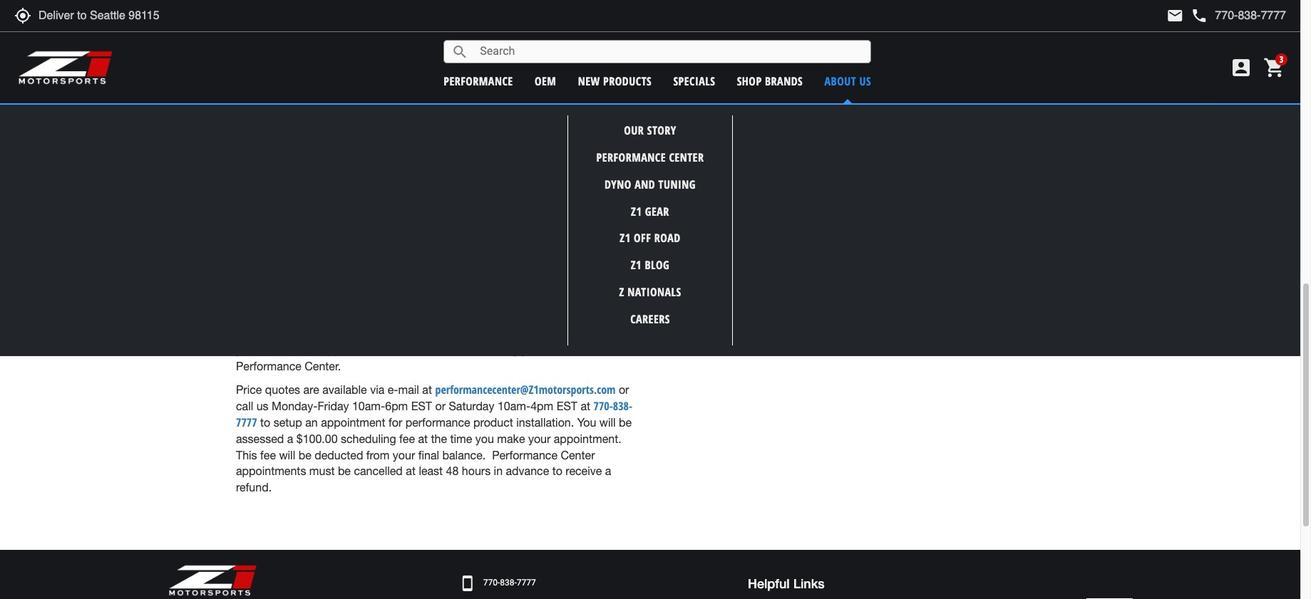 Task type: locate. For each thing, give the bounding box(es) containing it.
0 vertical spatial primarily
[[236, 151, 280, 163]]

2 horizontal spatial 7777
[[729, 118, 748, 131]]

performance inside therefore, we are excited to announce that our service center will now be known as the "z1 performance center."  while we will continue to provide world-class service, we will be making a shift in our offerings. going forward, we will specialize exclusively in performance part installation. this means that we will no longer be performing diagnostic work or jobs that are primarily maintenance related.
[[397, 223, 462, 236]]

have left the also at the left
[[388, 85, 413, 98]]

838- inside "770-838- 7777"
[[613, 399, 633, 414]]

in up 'part'
[[469, 207, 477, 219]]

2 vertical spatial product
[[474, 416, 513, 429]]

1 horizontal spatial on
[[612, 279, 625, 292]]

this down assessed
[[236, 449, 257, 462]]

villa
[[758, 71, 775, 85]]

account_box
[[1230, 56, 1253, 79]]

1 vertical spatial service
[[478, 174, 514, 187]]

primarily inside unlike others who have shifted their focus solely to online sales, we at z1 have made significant investments in expanding our shop, hiring more technicians, and taking on more work. we have also been rapidly growing our product development team, resulting in the creation of over 120 unique products each year. as a result, our technical resources have been increasingly devoted to product expansion, and our service center has naturally evolved to cater primarily to performance builds.
[[236, 151, 280, 163]]

0 horizontal spatial 10am-
[[352, 400, 385, 413]]

1 horizontal spatial est
[[557, 400, 578, 413]]

0 vertical spatial fee
[[399, 433, 415, 446]]

have
[[331, 53, 355, 66], [612, 53, 636, 66], [388, 85, 413, 98], [445, 118, 469, 131]]

z1 up navigation
[[671, 53, 680, 67]]

tuning
[[659, 177, 696, 192]]

will up maintenance
[[254, 239, 270, 252]]

1 horizontal spatial been
[[472, 118, 498, 131]]

770-838-7777 link
[[688, 118, 755, 135], [483, 578, 536, 590]]

1 horizontal spatial 10am-
[[498, 400, 531, 413]]

1 horizontal spatial 770-
[[594, 399, 613, 414]]

you down the customers.
[[522, 344, 540, 357]]

performance link
[[444, 73, 513, 89]]

1 horizontal spatial shift
[[444, 207, 465, 219]]

at inside rest assured, this change allows us to focus our expertise and resources on what we do best: enhancing the performance of your nissan and infiniti vehicles. we are confident that this shift will enable us to deliver even higher quality and more specialized services to our valued customers. thank you for your continued support, and we look forward to serving you at the z1 performance center.
[[544, 344, 553, 357]]

announce
[[381, 174, 432, 187]]

this
[[550, 223, 571, 236], [236, 449, 257, 462]]

email
[[664, 138, 681, 155]]

are inside the price quotes are available via e-mail at performancecenter@z1motorsports.com
[[303, 384, 319, 397]]

service up builds.
[[380, 134, 416, 147]]

0 vertical spatial on
[[293, 85, 306, 98]]

or left jobs
[[484, 239, 494, 252]]

installation. inside therefore, we are excited to announce that our service center will now be known as the "z1 performance center."  while we will continue to provide world-class service, we will be making a shift in our offerings. going forward, we will specialize exclusively in performance part installation. this means that we will no longer be performing diagnostic work or jobs that are primarily maintenance related.
[[489, 223, 546, 236]]

we down world-
[[236, 223, 251, 236]]

america
[[760, 100, 792, 113]]

1 horizontal spatial mail
[[1167, 7, 1184, 24]]

4pm
[[531, 400, 554, 413]]

products up each
[[603, 73, 652, 89]]

1 horizontal spatial center
[[517, 174, 549, 187]]

0 horizontal spatial center
[[561, 449, 595, 462]]

oem
[[535, 73, 557, 89]]

the up 'final'
[[431, 433, 447, 446]]

look
[[402, 344, 423, 357]]

838- inside 770-838-7777 link
[[712, 118, 729, 131]]

fee down 6pm
[[399, 433, 415, 446]]

2877 carrollton-villa rica hwy carrollton, ga 30116 united states of america
[[695, 71, 813, 113]]

"z1
[[307, 190, 325, 203]]

us
[[860, 73, 872, 89]]

about
[[825, 73, 857, 89]]

7777 inside smartphone 770-838-7777
[[517, 579, 536, 589]]

this up services
[[396, 312, 414, 324]]

product down year.
[[236, 134, 276, 147]]

1 vertical spatial this
[[236, 449, 257, 462]]

focus up 'enable' on the bottom left
[[435, 279, 463, 292]]

at up "770-838- 7777"
[[422, 384, 432, 397]]

or
[[484, 239, 494, 252], [619, 384, 629, 397], [435, 400, 446, 413]]

online
[[499, 53, 529, 66]]

1 vertical spatial center
[[517, 174, 549, 187]]

z1 company logo image
[[168, 565, 257, 598]]

1 vertical spatial you
[[522, 344, 540, 357]]

0 horizontal spatial for
[[389, 416, 402, 429]]

excited
[[328, 174, 365, 187]]

0 horizontal spatial or
[[435, 400, 446, 413]]

770- inside smartphone 770-838-7777
[[483, 579, 500, 589]]

us right 'enable' on the bottom left
[[498, 312, 510, 324]]

specialized
[[324, 328, 381, 341]]

provide
[[574, 190, 612, 203]]

0 vertical spatial or
[[484, 239, 494, 252]]

will left now
[[552, 174, 569, 187]]

0 horizontal spatial mail
[[398, 384, 419, 397]]

are up monday-
[[303, 384, 319, 397]]

1 horizontal spatial this
[[550, 223, 571, 236]]

a right "as"
[[279, 118, 286, 131]]

for down 6pm
[[389, 416, 402, 429]]

to left receive
[[553, 465, 563, 478]]

0 vertical spatial this
[[309, 279, 327, 292]]

has
[[455, 134, 473, 147]]

us right the call
[[257, 400, 269, 413]]

0 horizontal spatial primarily
[[236, 151, 280, 163]]

part
[[465, 223, 486, 236]]

2 vertical spatial us
[[257, 400, 269, 413]]

1 horizontal spatial we
[[369, 85, 385, 98]]

specials link
[[674, 73, 716, 89]]

also
[[416, 85, 437, 98]]

appointment.
[[554, 433, 622, 446]]

your
[[483, 295, 506, 308], [236, 344, 258, 357], [528, 433, 551, 446], [393, 449, 415, 462]]

performance up advance
[[492, 449, 558, 462]]

1 vertical spatial we
[[284, 312, 300, 324]]

z
[[619, 285, 625, 300]]

oem link
[[535, 73, 557, 89]]

2 vertical spatial 838-
[[500, 579, 517, 589]]

7777 inside "770-838- 7777"
[[236, 415, 257, 431]]

1 vertical spatial product
[[236, 134, 276, 147]]

at up the you
[[581, 400, 591, 413]]

2 horizontal spatial of
[[749, 100, 757, 113]]

mail up 6pm
[[398, 384, 419, 397]]

2 horizontal spatial product
[[570, 85, 610, 98]]

unique
[[520, 102, 555, 115]]

0 horizontal spatial 7777
[[236, 415, 257, 431]]

primarily
[[236, 151, 280, 163], [564, 239, 607, 252]]

1 horizontal spatial or
[[484, 239, 494, 252]]

unlike others who have shifted their focus solely to online sales, we at z1 have made significant investments in expanding our shop, hiring more technicians, and taking on more work. we have also been rapidly growing our product development team, resulting in the creation of over 120 unique products each year. as a result, our technical resources have been increasingly devoted to product expansion, and our service center has naturally evolved to cater primarily to performance builds.
[[236, 53, 636, 163]]

0 vertical spatial 838-
[[712, 118, 729, 131]]

will
[[552, 174, 569, 187], [494, 190, 510, 203], [359, 207, 375, 219], [254, 223, 270, 236], [254, 239, 270, 252], [442, 312, 458, 324], [600, 416, 616, 429], [279, 449, 295, 462]]

blog
[[645, 258, 670, 273]]

our up 'while'
[[458, 174, 474, 187]]

shopping:
[[627, 111, 680, 125]]

this
[[309, 279, 327, 292], [396, 312, 414, 324]]

770- for 770-838-7777
[[695, 118, 712, 131]]

at inside the price quotes are available via e-mail at performancecenter@z1motorsports.com
[[422, 384, 432, 397]]

us inside the or call us monday-friday 10am-6pm est or saturday 10am-4pm est at
[[257, 400, 269, 413]]

0 horizontal spatial of
[[460, 102, 469, 115]]

this up best:
[[309, 279, 327, 292]]

your down quality in the left of the page
[[236, 344, 258, 357]]

performance inside unlike others who have shifted their focus solely to online sales, we at z1 have made significant investments in expanding our shop, hiring more technicians, and taking on more work. we have also been rapidly growing our product development team, resulting in the creation of over 120 unique products each year. as a result, our technical resources have been increasingly devoted to product expansion, and our service center has naturally evolved to cater primarily to performance builds.
[[296, 151, 361, 163]]

technical
[[343, 118, 389, 131]]

1 vertical spatial 838-
[[613, 399, 633, 414]]

new products link
[[578, 73, 652, 89]]

naturally
[[476, 134, 519, 147]]

0 horizontal spatial 838-
[[500, 579, 517, 589]]

you right time
[[476, 433, 494, 446]]

mail left phone
[[1167, 7, 1184, 24]]

z1 inside unlike others who have shifted their focus solely to online sales, we at z1 have made significant investments in expanding our shop, hiring more technicians, and taking on more work. we have also been rapidly growing our product development team, resulting in the creation of over 120 unique products each year. as a result, our technical resources have been increasingly devoted to product expansion, and our service center has naturally evolved to cater primarily to performance builds.
[[596, 53, 609, 66]]

the inside therefore, we are excited to announce that our service center will now be known as the "z1 performance center."  while we will continue to provide world-class service, we will be making a shift in our offerings. going forward, we will specialize exclusively in performance part installation. this means that we will no longer be performing diagnostic work or jobs that are primarily maintenance related.
[[288, 190, 304, 203]]

made
[[236, 69, 265, 82]]

z1 up technicians,
[[596, 53, 609, 66]]

performance down the or call us monday-friday 10am-6pm est or saturday 10am-4pm est at at the bottom left
[[406, 416, 471, 429]]

0 vertical spatial this
[[550, 223, 571, 236]]

and down specialized
[[361, 344, 381, 357]]

2 vertical spatial more
[[295, 328, 321, 341]]

fee up the appointments at the bottom left of page
[[260, 449, 276, 462]]

confident
[[322, 312, 370, 324]]

shift inside rest assured, this change allows us to focus our expertise and resources on what we do best: enhancing the performance of your nissan and infiniti vehicles. we are confident that this shift will enable us to deliver even higher quality and more specialized services to our valued customers. thank you for your continued support, and we look forward to serving you at the z1 performance center.
[[417, 312, 439, 324]]

1 horizontal spatial 838-
[[613, 399, 633, 414]]

1 horizontal spatial service
[[478, 174, 514, 187]]

quotes
[[265, 384, 300, 397]]

while
[[445, 190, 473, 203]]

products
[[603, 73, 652, 89], [558, 102, 603, 115]]

2 horizontal spatial 770-
[[695, 118, 712, 131]]

of down ga
[[749, 100, 757, 113]]

that inside rest assured, this change allows us to focus our expertise and resources on what we do best: enhancing the performance of your nissan and infiniti vehicles. we are confident that this shift will enable us to deliver even higher quality and more specialized services to our valued customers. thank you for your continued support, and we look forward to serving you at the z1 performance center.
[[373, 312, 392, 324]]

0 vertical spatial we
[[369, 85, 385, 98]]

to setup an appointment for performance product installation. you will be assessed a $100.00 scheduling fee at the time you make your appointment. this fee will be deducted from your final balance.  performance center appointments must be cancelled at least 48 hours in advance to receive a refund.
[[236, 416, 632, 494]]

we up resulting
[[369, 85, 385, 98]]

to left cater
[[565, 134, 575, 147]]

states
[[723, 100, 747, 113]]

0 horizontal spatial service
[[380, 134, 416, 147]]

0 horizontal spatial est
[[411, 400, 432, 413]]

0 vertical spatial mail
[[1167, 7, 1184, 24]]

growing
[[506, 85, 547, 98]]

that down forward,
[[611, 223, 631, 236]]

are down best:
[[303, 312, 319, 324]]

(change model) link
[[710, 111, 774, 125]]

0 horizontal spatial we
[[284, 312, 300, 324]]

we inside rest assured, this change allows us to focus our expertise and resources on what we do best: enhancing the performance of your nissan and infiniti vehicles. we are confident that this shift will enable us to deliver even higher quality and more specialized services to our valued customers. thank you for your continued support, and we look forward to serving you at the z1 performance center.
[[284, 312, 300, 324]]

0 vertical spatial smartphone
[[664, 118, 681, 135]]

1 horizontal spatial for
[[616, 328, 629, 341]]

mail inside the price quotes are available via e-mail at performancecenter@z1motorsports.com
[[398, 384, 419, 397]]

0 horizontal spatial you
[[476, 433, 494, 446]]

been down over
[[472, 118, 498, 131]]

2 vertical spatial you
[[476, 433, 494, 446]]

1 vertical spatial products
[[558, 102, 603, 115]]

have up investments
[[331, 53, 355, 66]]

at up technicians,
[[583, 53, 592, 66]]

0 horizontal spatial products
[[558, 102, 603, 115]]

on up higher
[[612, 279, 625, 292]]

z1 off road
[[620, 231, 681, 246]]

1 vertical spatial 770-838-7777 link
[[483, 578, 536, 590]]

friday
[[318, 400, 349, 413]]

0 horizontal spatial this
[[236, 449, 257, 462]]

are down going on the top left
[[545, 239, 560, 252]]

1 horizontal spatial of
[[470, 295, 480, 308]]

1 horizontal spatial 770-838-7777 link
[[688, 118, 755, 135]]

services
[[384, 328, 426, 341]]

1 vertical spatial mail
[[398, 384, 419, 397]]

forward
[[427, 344, 465, 357]]

1 vertical spatial us
[[498, 312, 510, 324]]

saturday
[[449, 400, 495, 413]]

1 vertical spatial or
[[619, 384, 629, 397]]

for down higher
[[616, 328, 629, 341]]

1 vertical spatial shift
[[417, 312, 439, 324]]

1 vertical spatial installation.
[[517, 416, 574, 429]]

0 vertical spatial you
[[594, 328, 613, 341]]

at down the customers.
[[544, 344, 553, 357]]

0 horizontal spatial been
[[440, 85, 465, 98]]

performance down solely
[[444, 73, 513, 89]]

of inside 2877 carrollton-villa rica hwy carrollton, ga 30116 united states of america
[[749, 100, 757, 113]]

scheduling
[[341, 433, 396, 446]]

1 vertical spatial primarily
[[564, 239, 607, 252]]

of up 'enable' on the bottom left
[[470, 295, 480, 308]]

service,
[[298, 207, 337, 219]]

z1 left the off
[[620, 231, 631, 246]]

1 horizontal spatial fee
[[399, 433, 415, 446]]

resources
[[392, 118, 442, 131], [559, 279, 608, 292]]

careers
[[631, 312, 670, 327]]

rest assured, this change allows us to focus our expertise and resources on what we do best: enhancing the performance of your nissan and infiniti vehicles. we are confident that this shift will enable us to deliver even higher quality and more specialized services to our valued customers. thank you for your continued support, and we look forward to serving you at the z1 performance center.
[[236, 279, 629, 373]]

0 vertical spatial product
[[570, 85, 610, 98]]

1 vertical spatial resources
[[559, 279, 608, 292]]

deducted
[[315, 449, 363, 462]]

least
[[419, 465, 443, 478]]

shop brands link
[[737, 73, 803, 89]]

1 vertical spatial fee
[[260, 449, 276, 462]]

about us
[[825, 73, 872, 89]]

story
[[647, 123, 677, 138]]

you inside to setup an appointment for performance product installation. you will be assessed a $100.00 scheduling fee at the time you make your appointment. this fee will be deducted from your final balance.  performance center appointments must be cancelled at least 48 hours in advance to receive a refund.
[[476, 433, 494, 446]]

we up exclusively
[[341, 207, 355, 219]]

at inside the or call us monday-friday 10am-6pm est or saturday 10am-4pm est at
[[581, 400, 591, 413]]

resources inside unlike others who have shifted their focus solely to online sales, we at z1 have made significant investments in expanding our shop, hiring more technicians, and taking on more work. we have also been rapidly growing our product development team, resulting in the creation of over 120 unique products each year. as a result, our technical resources have been increasingly devoted to product expansion, and our service center has naturally evolved to cater primarily to performance builds.
[[392, 118, 442, 131]]

performance center link
[[597, 150, 704, 165]]

your down expertise
[[483, 295, 506, 308]]

enable
[[461, 312, 495, 324]]

a inside unlike others who have shifted their focus solely to online sales, we at z1 have made significant investments in expanding our shop, hiring more technicians, and taking on more work. we have also been rapidly growing our product development team, resulting in the creation of over 120 unique products each year. as a result, our technical resources have been increasingly devoted to product expansion, and our service center has naturally evolved to cater primarily to performance builds.
[[279, 118, 286, 131]]

expertise
[[486, 279, 533, 292]]

be down $100.00
[[299, 449, 312, 462]]

0 horizontal spatial on
[[293, 85, 306, 98]]

0 vertical spatial installation.
[[489, 223, 546, 236]]

center up receive
[[561, 449, 595, 462]]

installation.
[[489, 223, 546, 236], [517, 416, 574, 429]]

more inside rest assured, this change allows us to focus our expertise and resources on what we do best: enhancing the performance of your nissan and infiniti vehicles. we are confident that this shift will enable us to deliver even higher quality and more specialized services to our valued customers. thank you for your continued support, and we look forward to serving you at the z1 performance center.
[[295, 328, 321, 341]]

z1 for z1 gear
[[631, 204, 642, 219]]

you down higher
[[594, 328, 613, 341]]

to
[[485, 53, 495, 66], [609, 118, 619, 131], [565, 134, 575, 147], [283, 151, 293, 163], [368, 174, 378, 187], [561, 190, 571, 203], [422, 279, 432, 292], [514, 312, 524, 324], [429, 328, 440, 341], [469, 344, 479, 357], [260, 416, 271, 429], [553, 465, 563, 478]]

significant
[[268, 69, 320, 82]]

this down going on the top left
[[550, 223, 571, 236]]

smartphone for smartphone
[[664, 118, 681, 135]]

taking
[[258, 85, 290, 98]]

primarily up therefore,
[[236, 151, 280, 163]]

0 vertical spatial 770-838-7777 link
[[688, 118, 755, 135]]

1 horizontal spatial primarily
[[564, 239, 607, 252]]

2 horizontal spatial 838-
[[712, 118, 729, 131]]

in up performing
[[385, 223, 394, 236]]

us right allows on the left of the page
[[407, 279, 419, 292]]

2 horizontal spatial us
[[498, 312, 510, 324]]

1 horizontal spatial products
[[603, 73, 652, 89]]

0 vertical spatial center
[[419, 134, 451, 147]]

smartphone for smartphone 770-838-7777
[[459, 575, 476, 593]]

1 horizontal spatial us
[[407, 279, 419, 292]]

work
[[455, 239, 480, 252]]

focus up expanding
[[422, 53, 450, 66]]

that up 'while'
[[435, 174, 455, 187]]

est right the 4pm
[[557, 400, 578, 413]]

performancecenter@z1motorsports.com link
[[688, 138, 859, 155]]

0 horizontal spatial product
[[236, 134, 276, 147]]

service
[[380, 134, 416, 147], [478, 174, 514, 187]]

2 horizontal spatial you
[[594, 328, 613, 341]]

of inside rest assured, this change allows us to focus our expertise and resources on what we do best: enhancing the performance of your nissan and infiniti vehicles. we are confident that this shift will enable us to deliver even higher quality and more specialized services to our valued customers. thank you for your continued support, and we look forward to serving you at the z1 performance center.
[[470, 295, 480, 308]]

1 vertical spatial center
[[561, 449, 595, 462]]

more up "team,"
[[309, 85, 335, 98]]

you
[[594, 328, 613, 341], [522, 344, 540, 357], [476, 433, 494, 446]]

1 10am- from the left
[[352, 400, 385, 413]]

going
[[551, 207, 582, 219]]

performance inside therefore, we are excited to announce that our service center will now be known as the "z1 performance center."  while we will continue to provide world-class service, we will be making a shift in our offerings. going forward, we will specialize exclusively in performance part installation. this means that we will no longer be performing diagnostic work or jobs that are primarily maintenance related.
[[329, 190, 394, 203]]

year.
[[236, 118, 260, 131]]

2 vertical spatial 7777
[[517, 579, 536, 589]]

z nationals
[[619, 285, 682, 300]]

1 horizontal spatial resources
[[559, 279, 608, 292]]

more up continued
[[295, 328, 321, 341]]

have up new products "link"
[[612, 53, 636, 66]]

at up 'final'
[[418, 433, 428, 446]]

performance inside to setup an appointment for performance product installation. you will be assessed a $100.00 scheduling fee at the time you make your appointment. this fee will be deducted from your final balance.  performance center appointments must be cancelled at least 48 hours in advance to receive a refund.
[[492, 449, 558, 462]]

to down nissan
[[514, 312, 524, 324]]

rest
[[236, 279, 259, 292]]

are inside rest assured, this change allows us to focus our expertise and resources on what we do best: enhancing the performance of your nissan and infiniti vehicles. we are confident that this shift will enable us to deliver even higher quality and more specialized services to our valued customers. thank you for your continued support, and we look forward to serving you at the z1 performance center.
[[303, 312, 319, 324]]

performance
[[444, 73, 513, 89], [296, 151, 361, 163], [397, 223, 462, 236], [402, 295, 467, 308], [406, 416, 471, 429]]

related.
[[305, 256, 343, 268]]

a right making
[[434, 207, 441, 219]]

will up exclusively
[[359, 207, 375, 219]]

to down each
[[609, 118, 619, 131]]

performance up services
[[402, 295, 467, 308]]

0 vertical spatial for
[[616, 328, 629, 341]]

shift
[[444, 207, 465, 219], [417, 312, 439, 324]]

and down made
[[236, 85, 255, 98]]

that up services
[[373, 312, 392, 324]]

of left over
[[460, 102, 469, 115]]

1 vertical spatial smartphone
[[459, 575, 476, 593]]

0 horizontal spatial 770-838-7777 link
[[483, 578, 536, 590]]

your right make
[[528, 433, 551, 446]]

0 horizontal spatial us
[[257, 400, 269, 413]]

0 vertical spatial focus
[[422, 53, 450, 66]]

1 horizontal spatial 7777
[[517, 579, 536, 589]]

in inside to setup an appointment for performance product installation. you will be assessed a $100.00 scheduling fee at the time you make your appointment. this fee will be deducted from your final balance.  performance center appointments must be cancelled at least 48 hours in advance to receive a refund.
[[494, 465, 503, 478]]

770- inside "770-838- 7777"
[[594, 399, 613, 414]]

expansion,
[[279, 134, 335, 147]]

our up "forward"
[[443, 328, 459, 341]]

0 vertical spatial us
[[407, 279, 419, 292]]

at inside unlike others who have shifted their focus solely to online sales, we at z1 have made significant investments in expanding our shop, hiring more technicians, and taking on more work. we have also been rapidly growing our product development team, resulting in the creation of over 120 unique products each year. as a result, our technical resources have been increasingly devoted to product expansion, and our service center has naturally evolved to cater primarily to performance builds.
[[583, 53, 592, 66]]



Task type: describe. For each thing, give the bounding box(es) containing it.
shop brands
[[737, 73, 803, 89]]

diagnostic
[[399, 239, 452, 252]]

that right jobs
[[522, 239, 541, 252]]

2 horizontal spatial or
[[619, 384, 629, 397]]

brands
[[765, 73, 803, 89]]

will inside rest assured, this change allows us to focus our expertise and resources on what we do best: enhancing the performance of your nissan and infiniti vehicles. we are confident that this shift will enable us to deliver even higher quality and more specialized services to our valued customers. thank you for your continued support, and we look forward to serving you at the z1 performance center.
[[442, 312, 458, 324]]

we inside unlike others who have shifted their focus solely to online sales, we at z1 have made significant investments in expanding our shop, hiring more technicians, and taking on more work. we have also been rapidly growing our product development team, resulting in the creation of over 120 unique products each year. as a result, our technical resources have been increasingly devoted to product expansion, and our service center has naturally evolved to cater primarily to performance builds.
[[369, 85, 385, 98]]

phone
[[1191, 7, 1208, 24]]

2 10am- from the left
[[498, 400, 531, 413]]

price
[[236, 384, 262, 397]]

at left "least" at bottom
[[406, 465, 416, 478]]

the down allows on the left of the page
[[383, 295, 399, 308]]

exclusively
[[327, 223, 382, 236]]

be up provide
[[596, 174, 609, 187]]

careers link
[[631, 312, 670, 327]]

means
[[574, 223, 608, 236]]

dyno and tuning
[[605, 177, 696, 192]]

7777 for 770-838- 7777
[[236, 415, 257, 431]]

valued
[[463, 328, 496, 341]]

installation. inside to setup an appointment for performance product installation. you will be assessed a $100.00 scheduling fee at the time you make your appointment. this fee will be deducted from your final balance.  performance center appointments must be cancelled at least 48 hours in advance to receive a refund.
[[517, 416, 574, 429]]

z1 inside rest assured, this change allows us to focus our expertise and resources on what we do best: enhancing the performance of your nissan and infiniti vehicles. we are confident that this shift will enable us to deliver even higher quality and more specialized services to our valued customers. thank you for your continued support, and we look forward to serving you at the z1 performance center.
[[576, 344, 589, 357]]

setup
[[274, 416, 302, 429]]

nationals
[[628, 285, 682, 300]]

about us link
[[825, 73, 872, 89]]

0 vertical spatial more
[[539, 69, 565, 82]]

receive
[[566, 465, 602, 478]]

our down technical at the top of page
[[360, 134, 377, 147]]

work.
[[338, 85, 366, 98]]

the inside unlike others who have shifted their focus solely to online sales, we at z1 have made significant investments in expanding our shop, hiring more technicians, and taking on more work. we have also been rapidly growing our product development team, resulting in the creation of over 120 unique products each year. as a result, our technical resources have been increasingly devoted to product expansion, and our service center has naturally evolved to cater primarily to performance builds.
[[396, 102, 412, 115]]

over
[[473, 102, 495, 115]]

assessed
[[236, 433, 284, 446]]

6pm
[[385, 400, 408, 413]]

road
[[655, 231, 681, 246]]

will up offerings.
[[494, 190, 510, 203]]

be left making
[[378, 207, 391, 219]]

phone link
[[1191, 7, 1287, 24]]

dyno and tuning link
[[605, 177, 696, 192]]

to up going on the top left
[[561, 190, 571, 203]]

you
[[577, 416, 596, 429]]

we right therefore,
[[291, 174, 306, 187]]

on inside rest assured, this change allows us to focus our expertise and resources on what we do best: enhancing the performance of your nissan and infiniti vehicles. we are confident that this shift will enable us to deliver even higher quality and more specialized services to our valued customers. thank you for your continued support, and we look forward to serving you at the z1 performance center.
[[612, 279, 625, 292]]

rapidly
[[469, 85, 503, 98]]

service inside unlike others who have shifted their focus solely to online sales, we at z1 have made significant investments in expanding our shop, hiring more technicians, and taking on more work. we have also been rapidly growing our product development team, resulting in the creation of over 120 unique products each year. as a result, our technical resources have been increasingly devoted to product expansion, and our service center has naturally evolved to cater primarily to performance builds.
[[380, 134, 416, 147]]

navigation
[[664, 71, 681, 88]]

770- for 770-838- 7777
[[594, 399, 613, 414]]

cater
[[578, 134, 604, 147]]

0 vertical spatial been
[[440, 85, 465, 98]]

continued
[[262, 344, 312, 357]]

2 vertical spatial or
[[435, 400, 446, 413]]

are up "z1 at the left of the page
[[309, 174, 325, 187]]

evolved
[[522, 134, 562, 147]]

2877
[[695, 71, 713, 85]]

of inside unlike others who have shifted their focus solely to online sales, we at z1 have made significant investments in expanding our shop, hiring more technicians, and taking on more work. we have also been rapidly growing our product development team, resulting in the creation of over 120 unique products each year. as a result, our technical resources have been increasingly devoted to product expansion, and our service center has naturally evolved to cater primarily to performance builds.
[[460, 102, 469, 115]]

appointment
[[321, 416, 386, 429]]

from
[[366, 449, 390, 462]]

or inside therefore, we are excited to announce that our service center will now be known as the "z1 performance center."  while we will continue to provide world-class service, we will be making a shift in our offerings. going forward, we will specialize exclusively in performance part installation. this means that we will no longer be performing diagnostic work or jobs that are primarily maintenance related.
[[484, 239, 494, 252]]

we inside unlike others who have shifted their focus solely to online sales, we at z1 have made significant investments in expanding our shop, hiring more technicians, and taking on more work. we have also been rapidly growing our product development team, resulting in the creation of over 120 unique products each year. as a result, our technical resources have been increasingly devoted to product expansion, and our service center has naturally evolved to cater primarily to performance builds.
[[565, 53, 580, 66]]

this inside to setup an appointment for performance product installation. you will be assessed a $100.00 scheduling fee at the time you make your appointment. this fee will be deducted from your final balance.  performance center appointments must be cancelled at least 48 hours in advance to receive a refund.
[[236, 449, 257, 462]]

z1 for z1 blog
[[631, 258, 642, 273]]

a down setup
[[287, 433, 293, 446]]

be right the you
[[619, 416, 632, 429]]

in down "their" at the left of the page
[[388, 69, 397, 82]]

this inside therefore, we are excited to announce that our service center will now be known as the "z1 performance center."  while we will continue to provide world-class service, we will be making a shift in our offerings. going forward, we will specialize exclusively in performance part installation. this means that we will no longer be performing diagnostic work or jobs that are primarily maintenance related.
[[550, 223, 571, 236]]

770-838-7777
[[695, 118, 748, 131]]

z1 blog
[[631, 258, 670, 273]]

we right 'while'
[[476, 190, 491, 203]]

continue
[[514, 190, 558, 203]]

creation
[[415, 102, 456, 115]]

e-
[[388, 384, 398, 397]]

1 est from the left
[[411, 400, 432, 413]]

0 vertical spatial center
[[669, 150, 704, 165]]

0 horizontal spatial fee
[[260, 449, 276, 462]]

838- for 770-838- 7777
[[613, 399, 633, 414]]

our up unique
[[550, 85, 567, 98]]

z1 for z1 motorsports
[[671, 53, 680, 67]]

products inside unlike others who have shifted their focus solely to online sales, we at z1 have made significant investments in expanding our shop, hiring more technicians, and taking on more work. we have also been rapidly growing our product development team, resulting in the creation of over 120 unique products each year. as a result, our technical resources have been increasingly devoted to product expansion, and our service center has naturally evolved to cater primarily to performance builds.
[[558, 102, 603, 115]]

z1 blog link
[[631, 258, 670, 273]]

via
[[370, 384, 385, 397]]

will right the you
[[600, 416, 616, 429]]

our down "team,"
[[323, 118, 340, 131]]

as
[[263, 118, 276, 131]]

focus inside unlike others who have shifted their focus solely to online sales, we at z1 have made significant investments in expanding our shop, hiring more technicians, and taking on more work. we have also been rapidly growing our product development team, resulting in the creation of over 120 unique products each year. as a result, our technical resources have been increasingly devoted to product expansion, and our service center has naturally evolved to cater primarily to performance builds.
[[422, 53, 450, 66]]

to up "forward"
[[429, 328, 440, 341]]

shopping_cart link
[[1260, 56, 1287, 79]]

performance center
[[597, 150, 704, 165]]

new
[[578, 73, 600, 89]]

z1 for z1 off road
[[620, 231, 631, 246]]

solely
[[453, 53, 482, 66]]

be up related. on the top
[[325, 239, 337, 252]]

our up 'part'
[[481, 207, 497, 219]]

our down solely
[[456, 69, 473, 82]]

focus inside rest assured, this change allows us to focus our expertise and resources on what we do best: enhancing the performance of your nissan and infiniti vehicles. we are confident that this shift will enable us to deliver even higher quality and more specialized services to our valued customers. thank you for your continued support, and we look forward to serving you at the z1 performance center.
[[435, 279, 463, 292]]

center inside unlike others who have shifted their focus solely to online sales, we at z1 have made significant investments in expanding our shop, hiring more technicians, and taking on more work. we have also been rapidly growing our product development team, resulting in the creation of over 120 unique products each year. as a result, our technical resources have been increasingly devoted to product expansion, and our service center has naturally evolved to cater primarily to performance builds.
[[419, 134, 451, 147]]

our up 'enable' on the bottom left
[[466, 279, 483, 292]]

your left 'final'
[[393, 449, 415, 462]]

1 vertical spatial more
[[309, 85, 335, 98]]

$100.00
[[297, 433, 338, 446]]

838- inside smartphone 770-838-7777
[[500, 579, 517, 589]]

our story link
[[624, 123, 677, 138]]

our story
[[624, 123, 677, 138]]

primarily inside therefore, we are excited to announce that our service center will now be known as the "z1 performance center."  while we will continue to provide world-class service, we will be making a shift in our offerings. going forward, we will specialize exclusively in performance part installation. this means that we will no longer be performing diagnostic work or jobs that are primarily maintenance related.
[[564, 239, 607, 252]]

0 vertical spatial products
[[603, 73, 652, 89]]

z nationals link
[[619, 285, 682, 300]]

we left do
[[264, 295, 279, 308]]

and up nissan
[[536, 279, 555, 292]]

we up maintenance
[[236, 239, 251, 252]]

smartphone 770-838-7777
[[459, 575, 536, 593]]

nissan
[[509, 295, 544, 308]]

to down 'expansion,'
[[283, 151, 293, 163]]

and
[[635, 177, 656, 192]]

specialize
[[273, 223, 324, 236]]

7777 for 770-838-7777
[[729, 118, 748, 131]]

to up assessed
[[260, 416, 271, 429]]

unlike
[[236, 53, 268, 66]]

and up continued
[[273, 328, 292, 341]]

for inside rest assured, this change allows us to focus our expertise and resources on what we do best: enhancing the performance of your nissan and infiniti vehicles. we are confident that this shift will enable us to deliver even higher quality and more specialized services to our valued customers. thank you for your continued support, and we look forward to serving you at the z1 performance center.
[[616, 328, 629, 341]]

or call us monday-friday 10am-6pm est or saturday 10am-4pm est at
[[236, 384, 629, 413]]

the inside to setup an appointment for performance product installation. you will be assessed a $100.00 scheduling fee at the time you make your appointment. this fee will be deducted from your final balance.  performance center appointments must be cancelled at least 48 hours in advance to receive a refund.
[[431, 433, 447, 446]]

and up deliver
[[547, 295, 566, 308]]

currently shopping: r35 (change model)
[[576, 111, 774, 125]]

in up technical at the top of page
[[384, 102, 393, 115]]

performance inside to setup an appointment for performance product installation. you will be assessed a $100.00 scheduling fee at the time you make your appointment. this fee will be deducted from your final balance.  performance center appointments must be cancelled at least 48 hours in advance to receive a refund.
[[406, 416, 471, 429]]

will down world-
[[254, 223, 270, 236]]

for inside to setup an appointment for performance product installation. you will be assessed a $100.00 scheduling fee at the time you make your appointment. this fee will be deducted from your final balance.  performance center appointments must be cancelled at least 48 hours in advance to receive a refund.
[[389, 416, 402, 429]]

quality
[[236, 328, 270, 341]]

2 est from the left
[[557, 400, 578, 413]]

will up the appointments at the bottom left of page
[[279, 449, 295, 462]]

1 vertical spatial been
[[472, 118, 498, 131]]

service inside therefore, we are excited to announce that our service center will now be known as the "z1 performance center."  while we will continue to provide world-class service, we will be making a shift in our offerings. going forward, we will specialize exclusively in performance part installation. this means that we will no longer be performing diagnostic work or jobs that are primarily maintenance related.
[[478, 174, 514, 187]]

shift inside therefore, we are excited to announce that our service center will now be known as the "z1 performance center."  while we will continue to provide world-class service, we will be making a shift in our offerings. going forward, we will specialize exclusively in performance part installation. this means that we will no longer be performing diagnostic work or jobs that are primarily maintenance related.
[[444, 207, 465, 219]]

center inside to setup an appointment for performance product installation. you will be assessed a $100.00 scheduling fee at the time you make your appointment. this fee will be deducted from your final balance.  performance center appointments must be cancelled at least 48 hours in advance to receive a refund.
[[561, 449, 595, 462]]

1 vertical spatial this
[[396, 312, 414, 324]]

to right allows on the left of the page
[[422, 279, 432, 292]]

our
[[624, 123, 644, 138]]

product inside to setup an appointment for performance product installation. you will be assessed a $100.00 scheduling fee at the time you make your appointment. this fee will be deducted from your final balance.  performance center appointments must be cancelled at least 48 hours in advance to receive a refund.
[[474, 416, 513, 429]]

jobs
[[497, 239, 519, 252]]

a inside therefore, we are excited to announce that our service center will now be known as the "z1 performance center."  while we will continue to provide world-class service, we will be making a shift in our offerings. going forward, we will specialize exclusively in performance part installation. this means that we will no longer be performing diagnostic work or jobs that are primarily maintenance related.
[[434, 207, 441, 219]]

performing
[[341, 239, 396, 252]]

an
[[305, 416, 318, 429]]

performance inside rest assured, this change allows us to focus our expertise and resources on what we do best: enhancing the performance of your nissan and infiniti vehicles. we are confident that this shift will enable us to deliver even higher quality and more specialized services to our valued customers. thank you for your continued support, and we look forward to serving you at the z1 performance center.
[[402, 295, 467, 308]]

performancecenter@z1motorsports.com
[[695, 138, 852, 152]]

performance inside rest assured, this change allows us to focus our expertise and resources on what we do best: enhancing the performance of your nissan and infiniti vehicles. we are confident that this shift will enable us to deliver even higher quality and more specialized services to our valued customers. thank you for your continued support, and we look forward to serving you at the z1 performance center.
[[236, 360, 302, 373]]

others
[[271, 53, 303, 66]]

have up has
[[445, 118, 469, 131]]

be down deducted
[[338, 465, 351, 478]]

on inside unlike others who have shifted their focus solely to online sales, we at z1 have made significant investments in expanding our shop, hiring more technicians, and taking on more work. we have also been rapidly growing our product development team, resulting in the creation of over 120 unique products each year. as a result, our technical resources have been increasingly devoted to product expansion, and our service center has naturally evolved to cater primarily to performance builds.
[[293, 85, 306, 98]]

center.
[[305, 360, 341, 373]]

off
[[634, 231, 651, 246]]

770-838- 7777 link
[[236, 399, 633, 431]]

z1 motorsports
[[671, 53, 730, 67]]

motorsports
[[682, 53, 730, 67]]

resulting
[[338, 102, 381, 115]]

final
[[418, 449, 439, 462]]

offerings.
[[500, 207, 548, 219]]

to down valued
[[469, 344, 479, 357]]

making
[[394, 207, 431, 219]]

who
[[306, 53, 328, 66]]

838- for 770-838-7777
[[712, 118, 729, 131]]

no
[[273, 239, 286, 252]]

price quotes are available via e-mail at performancecenter@z1motorsports.com
[[236, 382, 616, 398]]

higher
[[591, 312, 623, 324]]

1 horizontal spatial you
[[522, 344, 540, 357]]

must
[[309, 465, 335, 478]]

the down thank
[[556, 344, 573, 357]]

and down technical at the top of page
[[338, 134, 357, 147]]

we left look at left
[[384, 344, 399, 357]]

time
[[450, 433, 472, 446]]

Search search field
[[469, 41, 871, 63]]

gear
[[645, 204, 670, 219]]

a right receive
[[605, 465, 612, 478]]

performance down our
[[597, 150, 666, 165]]

770-838- 7777
[[236, 399, 633, 431]]

z1 motorsports logo image
[[18, 50, 114, 86]]

center inside therefore, we are excited to announce that our service center will now be known as the "z1 performance center."  while we will continue to provide world-class service, we will be making a shift in our offerings. going forward, we will specialize exclusively in performance part installation. this means that we will no longer be performing diagnostic work or jobs that are primarily maintenance related.
[[517, 174, 549, 187]]

to up shop,
[[485, 53, 495, 66]]

carrollton-
[[716, 71, 758, 85]]

technicians,
[[568, 69, 629, 82]]

monday-
[[272, 400, 318, 413]]

resources inside rest assured, this change allows us to focus our expertise and resources on what we do best: enhancing the performance of your nissan and infiniti vehicles. we are confident that this shift will enable us to deliver even higher quality and more specialized services to our valued customers. thank you for your continued support, and we look forward to serving you at the z1 performance center.
[[559, 279, 608, 292]]

devoted
[[564, 118, 606, 131]]

performancecenter@z1motorsports.com
[[435, 382, 616, 398]]

specials
[[674, 73, 716, 89]]

to down builds.
[[368, 174, 378, 187]]

sales,
[[532, 53, 562, 66]]



Task type: vqa. For each thing, say whether or not it's contained in the screenshot.
For inside to setup an appointment for performance product installation. You will be assessed a $100.00 scheduling fee at the time you make your appointment. This fee will be deducted from your final balance.  Performance Center appointments must be cancelled at least 48 hours in advance to receive a refund.
yes



